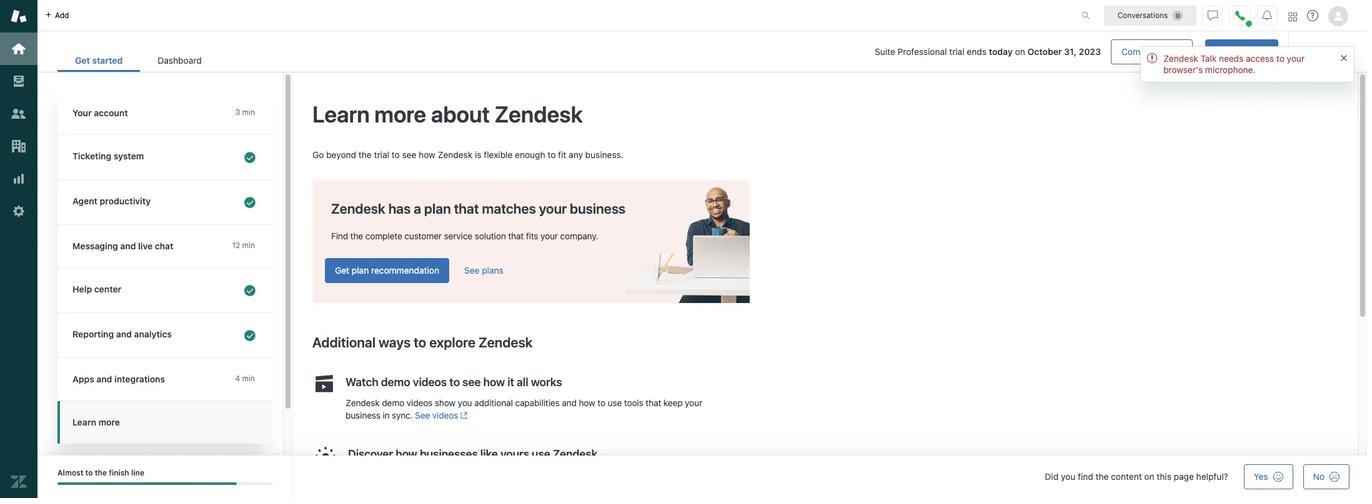Task type: locate. For each thing, give the bounding box(es) containing it.
to right almost
[[85, 468, 93, 478]]

ends
[[967, 46, 987, 57]]

min right 4
[[242, 374, 255, 383]]

2 vertical spatial that
[[646, 398, 662, 408]]

1 vertical spatial you
[[1062, 471, 1076, 482]]

0 horizontal spatial get
[[75, 55, 90, 66]]

0 vertical spatial on
[[1016, 46, 1026, 57]]

zendesk inside the zendesk demo videos show you additional capabilities and how to use tools that keep your business in sync.
[[346, 398, 380, 408]]

0 vertical spatial more
[[375, 101, 427, 128]]

trial inside button
[[1254, 46, 1269, 57]]

and inside dropdown button
[[116, 329, 132, 339]]

reporting and analytics button
[[58, 313, 270, 358]]

your
[[1234, 46, 1252, 57], [1288, 53, 1306, 64], [539, 201, 567, 217], [541, 231, 558, 241], [685, 398, 703, 408]]

zendesk down watch
[[346, 398, 380, 408]]

0 vertical spatial see
[[402, 150, 417, 160]]

1 vertical spatial plan
[[352, 265, 369, 276]]

0 vertical spatial videos
[[413, 376, 447, 389]]

center
[[94, 284, 121, 294]]

learn more
[[73, 417, 120, 428]]

plans up 'browser's'
[[1161, 46, 1183, 57]]

videos inside the zendesk demo videos show you additional capabilities and how to use tools that keep your business in sync.
[[407, 398, 433, 408]]

button displays agent's chat status as invisible. image
[[1209, 10, 1219, 20]]

show
[[435, 398, 456, 408]]

almost
[[58, 468, 83, 478]]

1 vertical spatial business
[[346, 410, 381, 421]]

plans for compare plans
[[1161, 46, 1183, 57]]

1 min from the top
[[242, 108, 255, 117]]

trial
[[950, 46, 965, 57], [1254, 46, 1269, 57], [374, 150, 389, 160]]

and
[[120, 241, 136, 251], [116, 329, 132, 339], [97, 374, 112, 385], [562, 398, 577, 408]]

section containing suite professional trial ends
[[229, 39, 1279, 64]]

this
[[1157, 471, 1172, 482]]

0 vertical spatial plan
[[424, 201, 451, 217]]

your inside button
[[1234, 46, 1252, 57]]

the
[[359, 150, 372, 160], [351, 231, 363, 241], [95, 468, 107, 478], [1096, 471, 1109, 482]]

0 vertical spatial see
[[465, 265, 480, 276]]

zendesk products image
[[1289, 12, 1298, 21]]

add
[[55, 10, 69, 20]]

access
[[1247, 53, 1275, 64]]

learn down apps
[[73, 417, 96, 428]]

more inside content-title region
[[375, 101, 427, 128]]

learn more button
[[58, 401, 270, 436]]

suite
[[875, 46, 896, 57]]

and for live
[[120, 241, 136, 251]]

zendesk left is
[[438, 150, 473, 160]]

organizations image
[[11, 138, 27, 154]]

1 horizontal spatial see
[[465, 265, 480, 276]]

0 vertical spatial use
[[608, 398, 622, 408]]

chat
[[155, 241, 173, 251]]

1 vertical spatial learn
[[73, 417, 96, 428]]

learn for learn more
[[73, 417, 96, 428]]

1 vertical spatial plans
[[482, 265, 504, 276]]

on left this
[[1145, 471, 1155, 482]]

min for your account
[[242, 108, 255, 117]]

customer
[[405, 231, 442, 241]]

0 vertical spatial that
[[454, 201, 479, 217]]

your inside zendesk talk needs access to your browser's microphone.
[[1288, 53, 1306, 64]]

videos down show on the bottom of the page
[[433, 410, 458, 421]]

get down find
[[335, 265, 350, 276]]

about
[[431, 101, 490, 128]]

0 vertical spatial business
[[570, 201, 626, 217]]

messaging
[[73, 241, 118, 251]]

0 vertical spatial learn
[[313, 101, 370, 128]]

zendesk up find
[[331, 201, 386, 217]]

see down the find the complete customer service solution that fits your company. at the left
[[465, 265, 480, 276]]

on for this
[[1145, 471, 1155, 482]]

october
[[1028, 46, 1063, 57]]

1 vertical spatial get
[[335, 265, 350, 276]]

0 vertical spatial min
[[242, 108, 255, 117]]

see inside see plans button
[[465, 265, 480, 276]]

to up the has
[[392, 150, 400, 160]]

and right apps
[[97, 374, 112, 385]]

(opens in a new tab) image
[[458, 412, 468, 420]]

1 horizontal spatial you
[[1062, 471, 1076, 482]]

works
[[531, 376, 562, 389]]

get inside 'tab list'
[[75, 55, 90, 66]]

and left analytics on the left bottom of the page
[[116, 329, 132, 339]]

suite professional trial ends today on october 31, 2023
[[875, 46, 1102, 57]]

get
[[75, 55, 90, 66], [335, 265, 350, 276]]

buy
[[1216, 46, 1232, 57]]

customers image
[[11, 106, 27, 122]]

that inside the zendesk demo videos show you additional capabilities and how to use tools that keep your business in sync.
[[646, 398, 662, 408]]

min for apps and integrations
[[242, 374, 255, 383]]

system
[[114, 151, 144, 161]]

0 horizontal spatial see
[[415, 410, 430, 421]]

3
[[236, 108, 240, 117]]

ticketing system button
[[58, 135, 270, 179]]

demo up in
[[382, 398, 405, 408]]

see plans button
[[465, 265, 504, 276]]

more down apps and integrations
[[98, 417, 120, 428]]

your inside the zendesk demo videos show you additional capabilities and how to use tools that keep your business in sync.
[[685, 398, 703, 408]]

trial left ends
[[950, 46, 965, 57]]

how down learn more about zendesk
[[419, 150, 436, 160]]

trial right the needs
[[1254, 46, 1269, 57]]

on inside section
[[1016, 46, 1026, 57]]

learn up beyond
[[313, 101, 370, 128]]

get help image
[[1308, 10, 1319, 21]]

go
[[313, 150, 324, 160]]

you up "(opens in a new tab)" icon
[[458, 398, 472, 408]]

how
[[419, 150, 436, 160], [484, 376, 505, 389], [579, 398, 596, 408], [396, 448, 417, 461]]

that up the find the complete customer service solution that fits your company. at the left
[[454, 201, 479, 217]]

plans inside section
[[1161, 46, 1183, 57]]

chat now
[[1310, 46, 1348, 57]]

help center
[[73, 284, 121, 294]]

2 horizontal spatial trial
[[1254, 46, 1269, 57]]

min for messaging and live chat
[[242, 241, 255, 250]]

finish
[[109, 468, 129, 478]]

learn inside dropdown button
[[73, 417, 96, 428]]

3 min from the top
[[242, 374, 255, 383]]

to left "tools"
[[598, 398, 606, 408]]

and left live
[[120, 241, 136, 251]]

min
[[242, 108, 255, 117], [242, 241, 255, 250], [242, 374, 255, 383]]

1 horizontal spatial learn
[[313, 101, 370, 128]]

more left about
[[375, 101, 427, 128]]

main element
[[0, 0, 38, 498]]

text image
[[625, 187, 750, 303]]

learn
[[313, 101, 370, 128], [73, 417, 96, 428]]

talk
[[1201, 53, 1217, 64]]

additional
[[475, 398, 513, 408]]

trial right beyond
[[374, 150, 389, 160]]

1 horizontal spatial more
[[375, 101, 427, 128]]

learn inside content-title region
[[313, 101, 370, 128]]

more inside 'learn more' dropdown button
[[98, 417, 120, 428]]

1 horizontal spatial get
[[335, 265, 350, 276]]

footer containing did you find the content on this page helpful?
[[38, 456, 1368, 498]]

× button
[[1341, 49, 1349, 64]]

help
[[73, 284, 92, 294]]

videos
[[413, 376, 447, 389], [407, 398, 433, 408], [433, 410, 458, 421]]

your right fits
[[541, 231, 558, 241]]

0 horizontal spatial plans
[[482, 265, 504, 276]]

1 horizontal spatial use
[[608, 398, 622, 408]]

to inside zendesk talk needs access to your browser's microphone.
[[1277, 53, 1285, 64]]

more
[[375, 101, 427, 128], [98, 417, 120, 428]]

reporting
[[73, 329, 114, 339]]

use left "tools"
[[608, 398, 622, 408]]

section
[[229, 39, 1279, 64]]

videos up 'see videos'
[[407, 398, 433, 408]]

1 horizontal spatial see
[[463, 376, 481, 389]]

2 horizontal spatial that
[[646, 398, 662, 408]]

business left in
[[346, 410, 381, 421]]

to right "ways"
[[414, 334, 427, 351]]

fit
[[558, 150, 567, 160]]

1 horizontal spatial plan
[[424, 201, 451, 217]]

that left fits
[[508, 231, 524, 241]]

0 horizontal spatial you
[[458, 398, 472, 408]]

1 horizontal spatial on
[[1145, 471, 1155, 482]]

a
[[414, 201, 421, 217]]

1 vertical spatial use
[[532, 448, 551, 461]]

see for see plans
[[465, 265, 480, 276]]

your right the keep
[[685, 398, 703, 408]]

conversations
[[1118, 10, 1169, 20]]

demo for zendesk
[[382, 398, 405, 408]]

reporting image
[[11, 171, 27, 187]]

tools
[[624, 398, 644, 408]]

videos up show on the bottom of the page
[[413, 376, 447, 389]]

0 horizontal spatial business
[[346, 410, 381, 421]]

0 vertical spatial demo
[[381, 376, 411, 389]]

plan right 'a'
[[424, 201, 451, 217]]

1 vertical spatial more
[[98, 417, 120, 428]]

needs
[[1220, 53, 1244, 64]]

1 vertical spatial see
[[463, 376, 481, 389]]

to left fit
[[548, 150, 556, 160]]

plan
[[424, 201, 451, 217], [352, 265, 369, 276]]

you right "did"
[[1062, 471, 1076, 482]]

min right 3
[[242, 108, 255, 117]]

buy your trial
[[1216, 46, 1269, 57]]

zendesk has a plan that matches your business
[[331, 201, 626, 217]]

2 min from the top
[[242, 241, 255, 250]]

see
[[465, 265, 480, 276], [415, 410, 430, 421]]

get left started
[[75, 55, 90, 66]]

0 horizontal spatial trial
[[374, 150, 389, 160]]

1 horizontal spatial plans
[[1161, 46, 1183, 57]]

min right 12
[[242, 241, 255, 250]]

1 horizontal spatial trial
[[950, 46, 965, 57]]

how right discover
[[396, 448, 417, 461]]

2 vertical spatial min
[[242, 374, 255, 383]]

find
[[1079, 471, 1094, 482]]

zendesk demo videos show you additional capabilities and how to use tools that keep your business in sync.
[[346, 398, 703, 421]]

zendesk image
[[11, 474, 27, 490]]

business up company.
[[570, 201, 626, 217]]

get plan recommendation button
[[325, 258, 450, 283]]

zendesk right yours
[[553, 448, 598, 461]]

0 vertical spatial you
[[458, 398, 472, 408]]

footer
[[38, 456, 1368, 498]]

and for integrations
[[97, 374, 112, 385]]

demo right watch
[[381, 376, 411, 389]]

explore
[[430, 334, 476, 351]]

started
[[92, 55, 123, 66]]

how inside the zendesk demo videos show you additional capabilities and how to use tools that keep your business in sync.
[[579, 398, 596, 408]]

get inside button
[[335, 265, 350, 276]]

how left "tools"
[[579, 398, 596, 408]]

plans down solution
[[482, 265, 504, 276]]

complete
[[366, 231, 402, 241]]

use right yours
[[532, 448, 551, 461]]

1 vertical spatial see
[[415, 410, 430, 421]]

zendesk up 'browser's'
[[1164, 53, 1199, 64]]

plans
[[1161, 46, 1183, 57], [482, 265, 504, 276]]

more for learn more about zendesk
[[375, 101, 427, 128]]

see plans
[[465, 265, 504, 276]]

see up the additional
[[463, 376, 481, 389]]

find the complete customer service solution that fits your company.
[[331, 231, 599, 241]]

on right today
[[1016, 46, 1026, 57]]

agent productivity
[[73, 196, 151, 206]]

0 horizontal spatial plan
[[352, 265, 369, 276]]

1 vertical spatial on
[[1145, 471, 1155, 482]]

and down works
[[562, 398, 577, 408]]

that left the keep
[[646, 398, 662, 408]]

1 vertical spatial demo
[[382, 398, 405, 408]]

live
[[138, 241, 153, 251]]

0 vertical spatial plans
[[1161, 46, 1183, 57]]

see right sync.
[[415, 410, 430, 421]]

progress-bar progress bar
[[58, 483, 273, 485]]

1 vertical spatial min
[[242, 241, 255, 250]]

0 horizontal spatial learn
[[73, 417, 96, 428]]

0 horizontal spatial on
[[1016, 46, 1026, 57]]

tab list
[[58, 49, 219, 72]]

demo inside the zendesk demo videos show you additional capabilities and how to use tools that keep your business in sync.
[[382, 398, 405, 408]]

admin image
[[11, 203, 27, 219]]

use inside the zendesk demo videos show you additional capabilities and how to use tools that keep your business in sync.
[[608, 398, 622, 408]]

help center button
[[58, 268, 270, 313]]

1 horizontal spatial business
[[570, 201, 626, 217]]

line
[[131, 468, 144, 478]]

your left chat
[[1288, 53, 1306, 64]]

to up show on the bottom of the page
[[450, 376, 460, 389]]

demo
[[381, 376, 411, 389], [382, 398, 405, 408]]

to right access
[[1277, 53, 1285, 64]]

browser's
[[1164, 64, 1204, 75]]

compare
[[1122, 46, 1159, 57]]

plan down complete
[[352, 265, 369, 276]]

0 horizontal spatial more
[[98, 417, 120, 428]]

your right buy
[[1234, 46, 1252, 57]]

min inside your account heading
[[242, 108, 255, 117]]

see
[[402, 150, 417, 160], [463, 376, 481, 389]]

1 vertical spatial videos
[[407, 398, 433, 408]]

0 vertical spatial get
[[75, 55, 90, 66]]

tab list containing get started
[[58, 49, 219, 72]]

reporting and analytics
[[73, 329, 172, 339]]

1 vertical spatial that
[[508, 231, 524, 241]]

zendesk up enough
[[495, 101, 583, 128]]

additional
[[313, 334, 376, 351]]

2 vertical spatial videos
[[433, 410, 458, 421]]

see up 'a'
[[402, 150, 417, 160]]



Task type: describe. For each thing, give the bounding box(es) containing it.
agent productivity button
[[58, 180, 270, 224]]

fits
[[526, 231, 539, 241]]

learn for learn more about zendesk
[[313, 101, 370, 128]]

see videos
[[415, 410, 458, 421]]

your account
[[73, 108, 128, 118]]

and inside the zendesk demo videos show you additional capabilities and how to use tools that keep your business in sync.
[[562, 398, 577, 408]]

trial for your
[[1254, 46, 1269, 57]]

0 horizontal spatial use
[[532, 448, 551, 461]]

company.
[[561, 231, 599, 241]]

yes
[[1255, 471, 1269, 482]]

find
[[331, 231, 348, 241]]

31,
[[1065, 46, 1077, 57]]

dashboard tab
[[140, 49, 219, 72]]

microphone.
[[1206, 64, 1256, 75]]

ticketing system
[[73, 151, 144, 161]]

on for october
[[1016, 46, 1026, 57]]

agent
[[73, 196, 98, 206]]

helpful?
[[1197, 471, 1229, 482]]

see for see videos
[[415, 410, 430, 421]]

zendesk talk needs access to your browser's microphone.
[[1164, 53, 1306, 75]]

3 min
[[236, 108, 255, 117]]

apps
[[73, 374, 94, 385]]

you inside the zendesk demo videos show you additional capabilities and how to use tools that keep your business in sync.
[[458, 398, 472, 408]]

solution
[[475, 231, 506, 241]]

watch
[[346, 376, 379, 389]]

12
[[232, 241, 240, 250]]

discover
[[348, 448, 393, 461]]

businesses
[[420, 448, 478, 461]]

get plan recommendation
[[335, 265, 440, 276]]

recommendation
[[371, 265, 440, 276]]

page
[[1175, 471, 1195, 482]]

more for learn more
[[98, 417, 120, 428]]

your up company.
[[539, 201, 567, 217]]

plan inside button
[[352, 265, 369, 276]]

analytics
[[134, 329, 172, 339]]

how left it
[[484, 376, 505, 389]]

compare plans button
[[1112, 39, 1194, 64]]

your account heading
[[58, 92, 273, 135]]

in
[[383, 410, 390, 421]]

plans for see plans
[[482, 265, 504, 276]]

zendesk support image
[[11, 8, 27, 24]]

no button
[[1304, 465, 1350, 490]]

sync.
[[392, 410, 413, 421]]

is
[[475, 150, 482, 160]]

views image
[[11, 73, 27, 89]]

no
[[1314, 471, 1325, 482]]

buy your trial button
[[1206, 39, 1279, 64]]

productivity
[[100, 196, 151, 206]]

matches
[[482, 201, 536, 217]]

discover how businesses like yours use zendesk
[[348, 448, 598, 461]]

trial for professional
[[950, 46, 965, 57]]

watch demo videos to see how it all works
[[346, 376, 562, 389]]

get for get started
[[75, 55, 90, 66]]

beyond
[[326, 150, 356, 160]]

did
[[1046, 471, 1059, 482]]

yes button
[[1245, 465, 1294, 490]]

content
[[1112, 471, 1143, 482]]

now
[[1331, 46, 1348, 57]]

it
[[508, 376, 515, 389]]

demo for watch
[[381, 376, 411, 389]]

chat now button
[[1300, 39, 1358, 64]]

flexible
[[484, 150, 513, 160]]

today
[[990, 46, 1013, 57]]

did you find the content on this page helpful?
[[1046, 471, 1229, 482]]

get started image
[[11, 41, 27, 57]]

ticketing
[[73, 151, 111, 161]]

keep
[[664, 398, 683, 408]]

content-title region
[[313, 100, 750, 129]]

zendesk inside content-title region
[[495, 101, 583, 128]]

compare plans
[[1122, 46, 1183, 57]]

1 horizontal spatial that
[[508, 231, 524, 241]]

learn more about zendesk
[[313, 101, 583, 128]]

has
[[389, 201, 411, 217]]

apps and integrations
[[73, 374, 165, 385]]

service
[[444, 231, 473, 241]]

get for get plan recommendation
[[335, 265, 350, 276]]

your
[[73, 108, 92, 118]]

almost to the finish line
[[58, 468, 144, 478]]

business inside the zendesk demo videos show you additional capabilities and how to use tools that keep your business in sync.
[[346, 410, 381, 421]]

professional
[[898, 46, 947, 57]]

notifications image
[[1263, 10, 1273, 20]]

and for analytics
[[116, 329, 132, 339]]

October 31, 2023 text field
[[1028, 46, 1102, 57]]

0 horizontal spatial that
[[454, 201, 479, 217]]

ways
[[379, 334, 411, 351]]

videos for show
[[407, 398, 433, 408]]

additional ways to explore zendesk
[[313, 334, 533, 351]]

account
[[94, 108, 128, 118]]

to inside the zendesk demo videos show you additional capabilities and how to use tools that keep your business in sync.
[[598, 398, 606, 408]]

dashboard
[[158, 55, 202, 66]]

videos for to
[[413, 376, 447, 389]]

zendesk inside zendesk talk needs access to your browser's microphone.
[[1164, 53, 1199, 64]]

any
[[569, 150, 583, 160]]

integrations
[[114, 374, 165, 385]]

capabilities
[[515, 398, 560, 408]]

0 horizontal spatial see
[[402, 150, 417, 160]]

2023
[[1079, 46, 1102, 57]]

enough
[[515, 150, 546, 160]]

×
[[1341, 49, 1349, 64]]

zendesk up it
[[479, 334, 533, 351]]

get started
[[75, 55, 123, 66]]



Task type: vqa. For each thing, say whether or not it's contained in the screenshot.
works
yes



